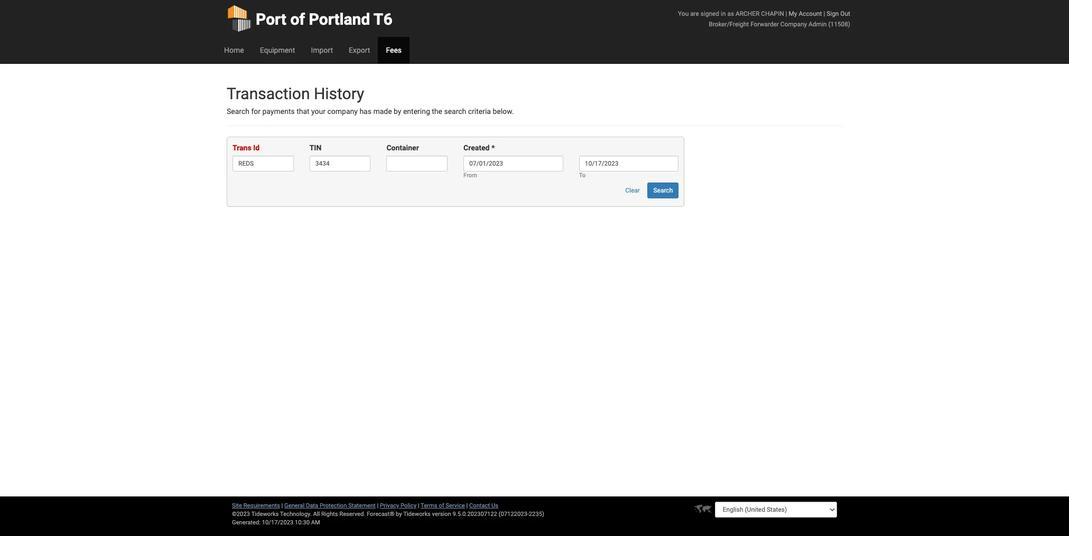 Task type: locate. For each thing, give the bounding box(es) containing it.
protection
[[320, 503, 347, 510]]

created
[[464, 144, 490, 152]]

service
[[446, 503, 465, 510]]

generated:
[[232, 520, 261, 527]]

archer
[[736, 10, 760, 17]]

your
[[311, 107, 326, 116]]

by right made
[[394, 107, 401, 116]]

from
[[464, 173, 477, 179]]

has
[[360, 107, 372, 116]]

| left sign at the top of page
[[824, 10, 825, 17]]

|
[[786, 10, 787, 17], [824, 10, 825, 17], [281, 503, 283, 510], [377, 503, 379, 510], [418, 503, 419, 510], [466, 503, 468, 510]]

transaction
[[227, 85, 310, 103]]

of
[[290, 10, 305, 29], [439, 503, 444, 510]]

import button
[[303, 37, 341, 63]]

0 horizontal spatial search
[[227, 107, 249, 116]]

home
[[224, 46, 244, 54]]

that
[[297, 107, 310, 116]]

9.5.0.202307122
[[453, 512, 497, 518]]

0 vertical spatial of
[[290, 10, 305, 29]]

tin
[[310, 144, 322, 152]]

chapin
[[761, 10, 784, 17]]

trans id
[[233, 144, 260, 152]]

*
[[492, 144, 495, 152]]

by down the privacy policy 'link'
[[396, 512, 402, 518]]

Container text field
[[387, 156, 448, 172]]

of right port
[[290, 10, 305, 29]]

forwarder
[[751, 21, 779, 28]]

reserved.
[[339, 512, 365, 518]]

1 horizontal spatial search
[[653, 187, 673, 195]]

1 vertical spatial search
[[653, 187, 673, 195]]

search left for
[[227, 107, 249, 116]]

to
[[579, 173, 586, 179]]

MM/dd/yyyy text field
[[579, 156, 679, 172]]

equipment
[[260, 46, 295, 54]]

account
[[799, 10, 822, 17]]

1 vertical spatial by
[[396, 512, 402, 518]]

search inside button
[[653, 187, 673, 195]]

site
[[232, 503, 242, 510]]

| left my
[[786, 10, 787, 17]]

site requirements | general data protection statement | privacy policy | terms of service | contact us ©2023 tideworks technology. all rights reserved. forecast® by tideworks version 9.5.0.202307122 (07122023-2235) generated: 10/17/2023 10:30 am
[[232, 503, 544, 527]]

of up version
[[439, 503, 444, 510]]

privacy
[[380, 503, 399, 510]]

admin
[[809, 21, 827, 28]]

my
[[789, 10, 797, 17]]

1 horizontal spatial of
[[439, 503, 444, 510]]

by
[[394, 107, 401, 116], [396, 512, 402, 518]]

id
[[253, 144, 260, 152]]

policy
[[401, 503, 416, 510]]

sign
[[827, 10, 839, 17]]

clear
[[625, 187, 640, 195]]

privacy policy link
[[380, 503, 416, 510]]

made
[[373, 107, 392, 116]]

search right clear
[[653, 187, 673, 195]]

am
[[311, 520, 320, 527]]

search
[[227, 107, 249, 116], [653, 187, 673, 195]]

us
[[491, 503, 498, 510]]

in
[[721, 10, 726, 17]]

you
[[678, 10, 689, 17]]

below.
[[493, 107, 514, 116]]

0 vertical spatial search
[[227, 107, 249, 116]]

version
[[432, 512, 451, 518]]

0 vertical spatial by
[[394, 107, 401, 116]]

| up 9.5.0.202307122 at the bottom left of page
[[466, 503, 468, 510]]

1 vertical spatial of
[[439, 503, 444, 510]]

sign out link
[[827, 10, 850, 17]]

fees
[[386, 46, 402, 54]]

are
[[690, 10, 699, 17]]

t6
[[374, 10, 393, 29]]

statement
[[348, 503, 376, 510]]

port
[[256, 10, 286, 29]]

tideworks
[[403, 512, 431, 518]]

equipment button
[[252, 37, 303, 63]]



Task type: describe. For each thing, give the bounding box(es) containing it.
out
[[841, 10, 850, 17]]

contact us link
[[469, 503, 498, 510]]

export button
[[341, 37, 378, 63]]

export
[[349, 46, 370, 54]]

my account link
[[789, 10, 822, 17]]

payments
[[262, 107, 295, 116]]

trans
[[233, 144, 251, 152]]

forecast®
[[367, 512, 394, 518]]

search
[[444, 107, 466, 116]]

10:30
[[295, 520, 310, 527]]

| up tideworks
[[418, 503, 419, 510]]

of inside the site requirements | general data protection statement | privacy policy | terms of service | contact us ©2023 tideworks technology. all rights reserved. forecast® by tideworks version 9.5.0.202307122 (07122023-2235) generated: 10/17/2023 10:30 am
[[439, 503, 444, 510]]

all
[[313, 512, 320, 518]]

as
[[727, 10, 734, 17]]

0 horizontal spatial of
[[290, 10, 305, 29]]

port of portland t6 link
[[227, 0, 393, 37]]

for
[[251, 107, 261, 116]]

| up forecast®
[[377, 503, 379, 510]]

signed
[[701, 10, 719, 17]]

general
[[284, 503, 305, 510]]

data
[[306, 503, 318, 510]]

container
[[387, 144, 419, 152]]

you are signed in as archer chapin | my account | sign out broker/freight forwarder company admin (11508)
[[678, 10, 850, 28]]

terms
[[421, 503, 437, 510]]

Trans Id text field
[[233, 156, 294, 172]]

(07122023-
[[499, 512, 529, 518]]

10/17/2023
[[262, 520, 293, 527]]

company
[[781, 21, 807, 28]]

requirements
[[244, 503, 280, 510]]

import
[[311, 46, 333, 54]]

entering
[[403, 107, 430, 116]]

(11508)
[[828, 21, 850, 28]]

broker/freight
[[709, 21, 749, 28]]

search button
[[648, 183, 679, 199]]

site requirements link
[[232, 503, 280, 510]]

criteria
[[468, 107, 491, 116]]

by inside the site requirements | general data protection statement | privacy policy | terms of service | contact us ©2023 tideworks technology. all rights reserved. forecast® by tideworks version 9.5.0.202307122 (07122023-2235) generated: 10/17/2023 10:30 am
[[396, 512, 402, 518]]

company
[[327, 107, 358, 116]]

©2023 tideworks
[[232, 512, 279, 518]]

TIN text field
[[310, 156, 371, 172]]

created *
[[464, 144, 495, 152]]

search inside transaction history search for payments that your company has made by entering the search criteria below.
[[227, 107, 249, 116]]

history
[[314, 85, 364, 103]]

fees button
[[378, 37, 410, 63]]

terms of service link
[[421, 503, 465, 510]]

transaction history search for payments that your company has made by entering the search criteria below.
[[227, 85, 514, 116]]

rights
[[321, 512, 338, 518]]

| left general
[[281, 503, 283, 510]]

Created * text field
[[464, 156, 563, 172]]

clear button
[[620, 183, 646, 199]]

home button
[[216, 37, 252, 63]]

by inside transaction history search for payments that your company has made by entering the search criteria below.
[[394, 107, 401, 116]]

general data protection statement link
[[284, 503, 376, 510]]

the
[[432, 107, 442, 116]]

port of portland t6
[[256, 10, 393, 29]]

portland
[[309, 10, 370, 29]]

contact
[[469, 503, 490, 510]]

2235)
[[529, 512, 544, 518]]

technology.
[[280, 512, 312, 518]]



Task type: vqa. For each thing, say whether or not it's contained in the screenshot.
Clear
yes



